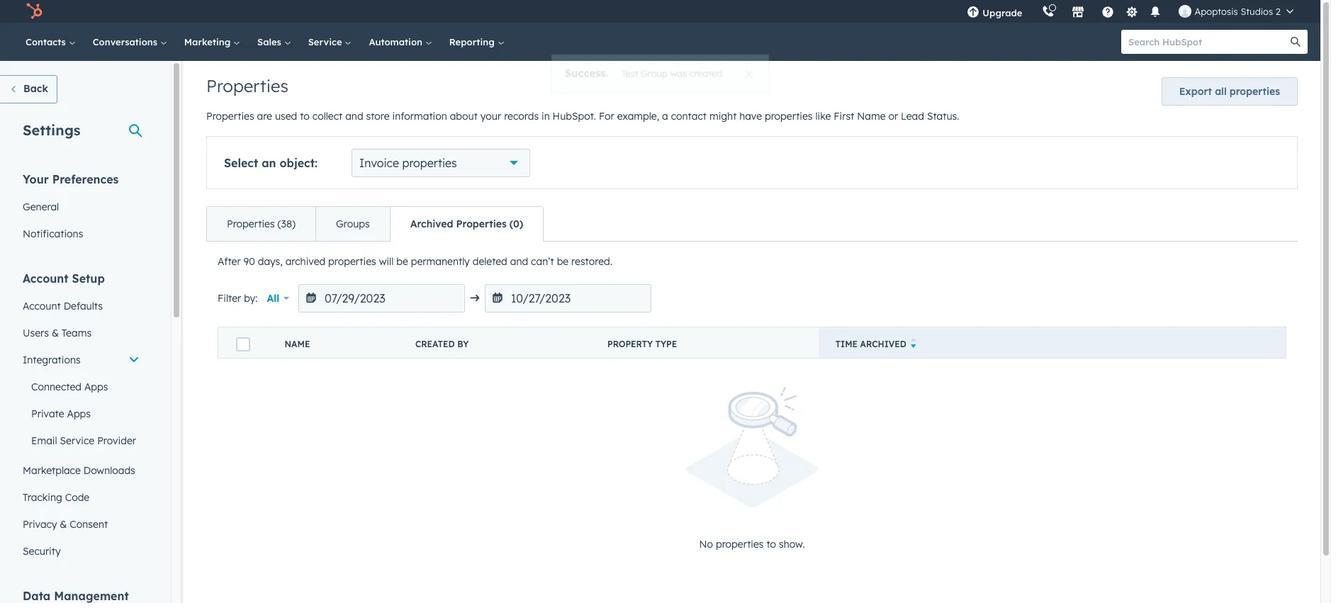 Task type: vqa. For each thing, say whether or not it's contained in the screenshot.
Data Management
no



Task type: locate. For each thing, give the bounding box(es) containing it.
tracking code
[[23, 491, 89, 504]]

0 horizontal spatial mm/dd/yyyy text field
[[298, 284, 465, 313]]

properties up are
[[206, 75, 288, 96]]

0 vertical spatial apps
[[84, 381, 108, 393]]

account defaults
[[23, 300, 103, 313]]

properties right "all" on the top
[[1230, 85, 1280, 98]]

0 vertical spatial name
[[857, 110, 886, 123]]

marketplaces button
[[1064, 0, 1093, 23]]

0 horizontal spatial to
[[300, 110, 310, 123]]

menu item
[[1032, 0, 1035, 23]]

0 vertical spatial service
[[308, 36, 345, 47]]

account for account defaults
[[23, 300, 61, 313]]

1 vertical spatial name
[[285, 339, 310, 349]]

menu containing apoptosis studios 2
[[957, 0, 1304, 23]]

no properties to show. alert
[[218, 387, 1287, 553]]

notifications image
[[1149, 6, 1162, 19]]

0 horizontal spatial archived
[[410, 218, 453, 230]]

properties are used to collect and store information about your records in hubspot. for example, a contact might have properties like first name or lead status.
[[206, 110, 959, 123]]

apps
[[84, 381, 108, 393], [67, 408, 91, 420]]

1 mm/dd/yyyy text field from the left
[[298, 284, 465, 313]]

status.
[[927, 110, 959, 123]]

properties inside button
[[1230, 85, 1280, 98]]

archived left descending sort. press to sort ascending. element at the right bottom of page
[[860, 339, 907, 349]]

groups link
[[315, 207, 390, 241]]

account up users
[[23, 300, 61, 313]]

menu
[[957, 0, 1304, 23]]

upgrade image
[[967, 6, 980, 19]]

0 horizontal spatial and
[[345, 110, 363, 123]]

apoptosis studios 2 button
[[1171, 0, 1302, 23]]

service right 'sales' link
[[308, 36, 345, 47]]

marketplace downloads
[[23, 464, 135, 477]]

0 horizontal spatial name
[[285, 339, 310, 349]]

type
[[655, 339, 677, 349]]

account setup element
[[14, 271, 148, 565]]

tab panel
[[206, 241, 1298, 593]]

1 horizontal spatial to
[[767, 538, 776, 551]]

1 horizontal spatial service
[[308, 36, 345, 47]]

1 vertical spatial to
[[767, 538, 776, 551]]

0 horizontal spatial &
[[52, 327, 59, 340]]

hubspot link
[[17, 3, 53, 20]]

users & teams link
[[14, 320, 148, 347]]

service down "private apps" 'link'
[[60, 435, 94, 447]]

to inside alert
[[767, 538, 776, 551]]

properties down information
[[402, 156, 457, 170]]

0 horizontal spatial service
[[60, 435, 94, 447]]

descending sort. press to sort ascending. element
[[911, 338, 916, 350]]

users & teams
[[23, 327, 92, 340]]

to
[[300, 110, 310, 123], [767, 538, 776, 551]]

reporting link
[[441, 23, 513, 61]]

time
[[836, 339, 858, 349]]

created
[[415, 339, 455, 349]]

properties for properties
[[206, 75, 288, 96]]

permanently
[[411, 255, 470, 268]]

all
[[1215, 85, 1227, 98]]

archived properties (0)
[[410, 218, 523, 230]]

teams
[[62, 327, 92, 340]]

marketplace downloads link
[[14, 457, 148, 484]]

apoptosis studios 2
[[1195, 6, 1281, 17]]

1 horizontal spatial be
[[557, 255, 569, 268]]

conversations
[[93, 36, 160, 47]]

time archived button
[[819, 327, 1286, 358]]

0 vertical spatial &
[[52, 327, 59, 340]]

contact
[[671, 110, 707, 123]]

hubspot image
[[26, 3, 43, 20]]

and left can't
[[510, 255, 528, 268]]

used
[[275, 110, 297, 123]]

mm/dd/yyyy text field down restored.
[[485, 284, 651, 313]]

archived
[[285, 255, 326, 268]]

collect
[[312, 110, 343, 123]]

connected apps link
[[14, 374, 148, 401]]

service inside email service provider link
[[60, 435, 94, 447]]

name
[[857, 110, 886, 123], [285, 339, 310, 349]]

0 vertical spatial account
[[23, 271, 68, 286]]

and left store
[[345, 110, 363, 123]]

archived
[[410, 218, 453, 230], [860, 339, 907, 349]]

properties left (38)
[[227, 218, 275, 230]]

archived up the permanently
[[410, 218, 453, 230]]

code
[[65, 491, 89, 504]]

& right privacy
[[60, 518, 67, 531]]

marketing
[[184, 36, 233, 47]]

notifications
[[23, 228, 83, 240]]

properties for properties (38)
[[227, 218, 275, 230]]

mm/dd/yyyy text field down the will
[[298, 284, 465, 313]]

sales link
[[249, 23, 300, 61]]

1 horizontal spatial mm/dd/yyyy text field
[[485, 284, 651, 313]]

created by
[[415, 339, 469, 349]]

1 horizontal spatial and
[[510, 255, 528, 268]]

security
[[23, 545, 61, 558]]

tara schultz image
[[1179, 5, 1192, 18]]

be right the will
[[396, 255, 408, 268]]

1 horizontal spatial &
[[60, 518, 67, 531]]

apps up email service provider link
[[67, 408, 91, 420]]

& right users
[[52, 327, 59, 340]]

properties left are
[[206, 110, 254, 123]]

defaults
[[64, 300, 103, 313]]

tracking code link
[[14, 484, 148, 511]]

account defaults link
[[14, 293, 148, 320]]

account up account defaults
[[23, 271, 68, 286]]

success.
[[567, 67, 609, 79]]

can't
[[531, 255, 554, 268]]

users
[[23, 327, 49, 340]]

first
[[834, 110, 854, 123]]

filter by:
[[218, 292, 258, 305]]

account for account setup
[[23, 271, 68, 286]]

2 account from the top
[[23, 300, 61, 313]]

your preferences element
[[14, 172, 148, 247]]

records
[[504, 110, 539, 123]]

marketplaces image
[[1072, 6, 1085, 19]]

notifications button
[[1144, 0, 1168, 23]]

settings
[[23, 121, 80, 139]]

1 horizontal spatial name
[[857, 110, 886, 123]]

service
[[308, 36, 345, 47], [60, 435, 94, 447]]

contacts
[[26, 36, 69, 47]]

to right used
[[300, 110, 310, 123]]

name down all popup button
[[285, 339, 310, 349]]

1 vertical spatial service
[[60, 435, 94, 447]]

2 be from the left
[[557, 255, 569, 268]]

properties right no
[[716, 538, 764, 551]]

be right can't
[[557, 255, 569, 268]]

to left show.
[[767, 538, 776, 551]]

apps up "private apps" 'link'
[[84, 381, 108, 393]]

by
[[457, 339, 469, 349]]

(38)
[[278, 218, 296, 230]]

days,
[[258, 255, 283, 268]]

descending sort. press to sort ascending. image
[[911, 338, 916, 348]]

name left 'or'
[[857, 110, 886, 123]]

2 mm/dd/yyyy text field from the left
[[485, 284, 651, 313]]

1 vertical spatial account
[[23, 300, 61, 313]]

time archived
[[836, 339, 907, 349]]

sales
[[257, 36, 284, 47]]

private apps
[[31, 408, 91, 420]]

tab list
[[206, 206, 544, 242]]

be
[[396, 255, 408, 268], [557, 255, 569, 268]]

1 vertical spatial archived
[[860, 339, 907, 349]]

0 horizontal spatial be
[[396, 255, 408, 268]]

groups
[[336, 218, 370, 230]]

provider
[[97, 435, 136, 447]]

1 account from the top
[[23, 271, 68, 286]]

1 vertical spatial apps
[[67, 408, 91, 420]]

or
[[889, 110, 898, 123]]

information
[[392, 110, 447, 123]]

1 horizontal spatial archived
[[860, 339, 907, 349]]

archived inside button
[[860, 339, 907, 349]]

0 vertical spatial archived
[[410, 218, 453, 230]]

MM/DD/YYYY text field
[[298, 284, 465, 313], [485, 284, 651, 313]]

&
[[52, 327, 59, 340], [60, 518, 67, 531]]

1 vertical spatial &
[[60, 518, 67, 531]]

about
[[450, 110, 478, 123]]

apps inside 'link'
[[67, 408, 91, 420]]

properties inside popup button
[[402, 156, 457, 170]]

0 vertical spatial and
[[345, 110, 363, 123]]

downloads
[[83, 464, 135, 477]]

your
[[23, 172, 49, 186]]



Task type: describe. For each thing, give the bounding box(es) containing it.
apps for connected apps
[[84, 381, 108, 393]]

connected
[[31, 381, 82, 393]]

your preferences
[[23, 172, 119, 186]]

in
[[542, 110, 550, 123]]

notifications link
[[14, 220, 148, 247]]

by:
[[244, 292, 258, 305]]

service link
[[300, 23, 360, 61]]

have
[[740, 110, 762, 123]]

deleted
[[473, 255, 507, 268]]

properties for properties are used to collect and store information about your records in hubspot. for example, a contact might have properties like first name or lead status.
[[206, 110, 254, 123]]

properties inside alert
[[716, 538, 764, 551]]

(0)
[[510, 218, 523, 230]]

marketing link
[[176, 23, 249, 61]]

automation link
[[360, 23, 441, 61]]

0 vertical spatial to
[[300, 110, 310, 123]]

properties (38)
[[227, 218, 296, 230]]

privacy & consent
[[23, 518, 108, 531]]

like
[[816, 110, 831, 123]]

will
[[379, 255, 394, 268]]

automation
[[369, 36, 425, 47]]

no
[[699, 538, 713, 551]]

consent
[[70, 518, 108, 531]]

preferences
[[52, 172, 119, 186]]

email service provider link
[[14, 427, 148, 454]]

search image
[[1291, 37, 1301, 47]]

close image
[[744, 71, 751, 78]]

after 90 days, archived properties will be permanently deleted and can't be restored.
[[218, 255, 612, 268]]

integrations
[[23, 354, 81, 366]]

service inside service "link"
[[308, 36, 345, 47]]

success. alert
[[553, 55, 767, 93]]

are
[[257, 110, 272, 123]]

help button
[[1096, 0, 1120, 23]]

show.
[[779, 538, 805, 551]]

properties left the (0)
[[456, 218, 507, 230]]

test group was created.
[[622, 68, 723, 79]]

property type
[[607, 339, 677, 349]]

contacts link
[[17, 23, 84, 61]]

account setup
[[23, 271, 105, 286]]

private
[[31, 408, 64, 420]]

archived properties (0) link
[[390, 207, 543, 241]]

properties left like
[[765, 110, 813, 123]]

might
[[709, 110, 737, 123]]

back
[[23, 82, 48, 95]]

all
[[267, 292, 279, 305]]

export all properties button
[[1162, 77, 1298, 106]]

help image
[[1102, 6, 1115, 19]]

tracking
[[23, 491, 62, 504]]

email service provider
[[31, 435, 136, 447]]

1 be from the left
[[396, 255, 408, 268]]

select
[[224, 156, 258, 170]]

properties left the will
[[328, 255, 376, 268]]

back link
[[0, 75, 57, 103]]

store
[[366, 110, 390, 123]]

tab list containing properties (38)
[[206, 206, 544, 242]]

1 vertical spatial and
[[510, 255, 528, 268]]

no properties to show.
[[699, 538, 805, 551]]

& for users
[[52, 327, 59, 340]]

restored.
[[571, 255, 612, 268]]

was
[[670, 68, 687, 79]]

invoice properties
[[359, 156, 457, 170]]

90
[[244, 255, 255, 268]]

property
[[607, 339, 653, 349]]

security link
[[14, 538, 148, 565]]

hubspot.
[[553, 110, 596, 123]]

group
[[641, 68, 668, 79]]

for
[[599, 110, 614, 123]]

setup
[[72, 271, 105, 286]]

private apps link
[[14, 401, 148, 427]]

export
[[1179, 85, 1212, 98]]

an
[[262, 156, 276, 170]]

filter
[[218, 292, 241, 305]]

search button
[[1284, 30, 1308, 54]]

conversations link
[[84, 23, 176, 61]]

tab panel containing after 90 days, archived properties will be permanently deleted and can't be restored.
[[206, 241, 1298, 593]]

after
[[218, 255, 241, 268]]

integrations button
[[14, 347, 148, 374]]

email
[[31, 435, 57, 447]]

lead
[[901, 110, 924, 123]]

a
[[662, 110, 668, 123]]

invoice
[[359, 156, 399, 170]]

invoice properties button
[[352, 149, 530, 177]]

general
[[23, 201, 59, 213]]

all button
[[258, 284, 298, 313]]

settings image
[[1126, 6, 1138, 19]]

upgrade
[[983, 7, 1023, 18]]

Search HubSpot search field
[[1121, 30, 1295, 54]]

& for privacy
[[60, 518, 67, 531]]

apps for private apps
[[67, 408, 91, 420]]

general link
[[14, 194, 148, 220]]

connected apps
[[31, 381, 108, 393]]

calling icon image
[[1042, 6, 1055, 18]]



